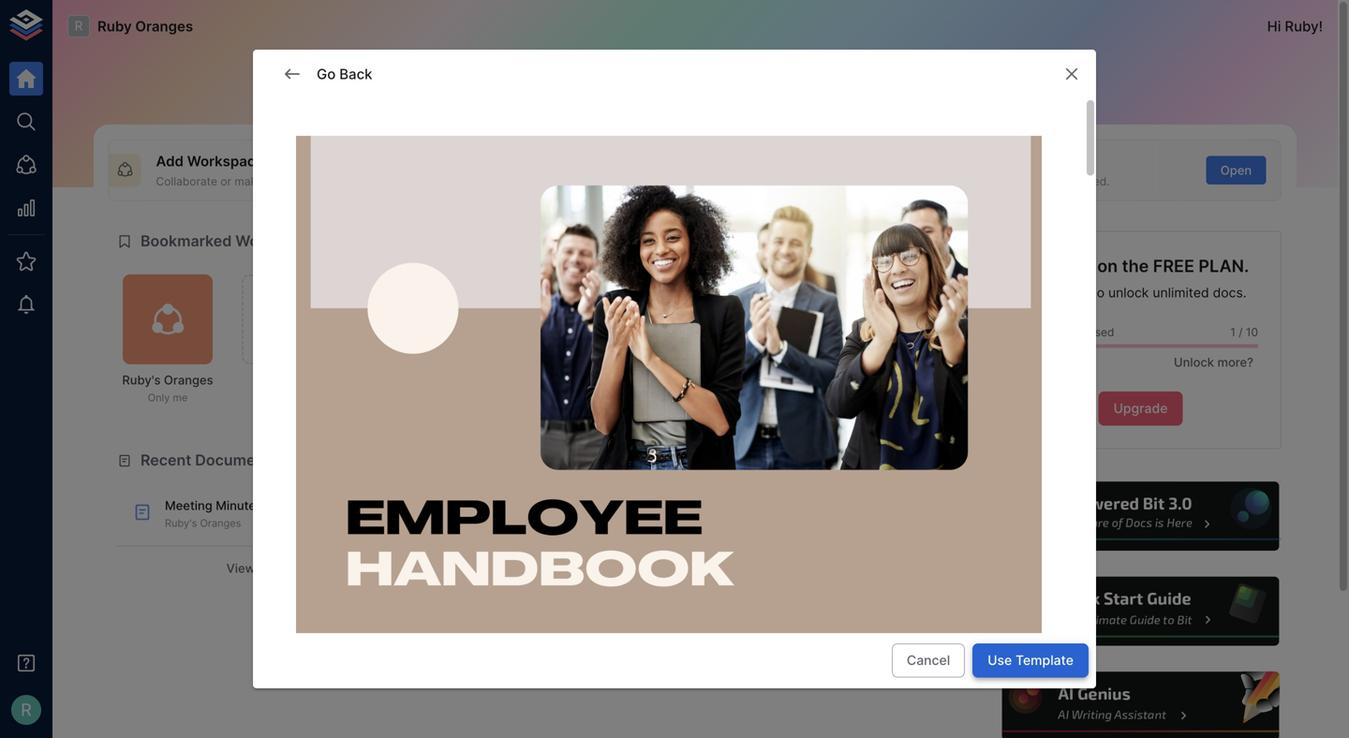 Task type: locate. For each thing, give the bounding box(es) containing it.
documents up meeting minutes ruby's oranges
[[195, 451, 278, 470]]

workspace up today
[[438, 451, 519, 470]]

documents left used
[[1024, 326, 1084, 340]]

or left make at the top left
[[221, 175, 232, 188]]

0 horizontal spatial minutes
[[216, 499, 262, 513]]

on
[[1098, 256, 1118, 277]]

0 vertical spatial ruby's
[[122, 373, 161, 388]]

1 vertical spatial documents
[[195, 451, 278, 470]]

ruby's up only
[[122, 373, 161, 388]]

1 horizontal spatial documents
[[1024, 326, 1084, 340]]

1 vertical spatial workspace
[[438, 451, 519, 470]]

created
[[541, 549, 582, 563]]

or right doc
[[677, 175, 688, 188]]

0 vertical spatial .
[[555, 565, 558, 578]]

template up faster at the top
[[948, 153, 1012, 170]]

2 or from the left
[[677, 175, 688, 188]]

minutes for meeting minutes ruby's oranges
[[216, 499, 262, 513]]

0 vertical spatial upgrade
[[1035, 285, 1089, 301]]

1 horizontal spatial meeting
[[585, 549, 630, 563]]

recently favorited
[[735, 451, 871, 470]]

oranges
[[135, 18, 193, 35], [164, 373, 213, 388], [200, 518, 241, 530]]

0 vertical spatial workspace
[[187, 153, 264, 170]]

minutes for meeting minutes
[[455, 565, 499, 578]]

1 vertical spatial template
[[1016, 653, 1074, 669]]

1 horizontal spatial create
[[948, 175, 984, 188]]

. for workspace .
[[512, 626, 516, 639]]

template inside "use template" button
[[1016, 653, 1074, 669]]

meeting inside meeting minutes ruby's oranges
[[165, 499, 213, 513]]

1 vertical spatial .
[[512, 626, 516, 639]]

document .
[[499, 565, 558, 578]]

you are on the free plan. upgrade to unlock unlimited docs.
[[1033, 256, 1250, 301]]

0 horizontal spatial r
[[21, 700, 32, 721]]

and
[[1021, 175, 1041, 188]]

free
[[1154, 256, 1195, 277]]

1 horizontal spatial upgrade
[[1114, 401, 1168, 417]]

create left faster at the top
[[948, 175, 984, 188]]

me
[[173, 392, 188, 404]]

minutes down 03:54 pm
[[455, 565, 499, 578]]

1 or from the left
[[221, 175, 232, 188]]

template
[[948, 153, 1012, 170], [1016, 653, 1074, 669]]

collaborate
[[156, 175, 217, 188]]

1 horizontal spatial template
[[1016, 653, 1074, 669]]

recent documents
[[141, 451, 278, 470]]

view all
[[227, 561, 273, 576]]

workspace activities
[[438, 451, 591, 470]]

minutes
[[216, 499, 262, 513], [455, 565, 499, 578]]

03:54
[[455, 534, 483, 547]]

1 help image from the top
[[1000, 480, 1282, 554]]

0 horizontal spatial create
[[552, 175, 588, 188]]

all
[[259, 561, 273, 576]]

0 horizontal spatial .
[[512, 626, 516, 639]]

1 vertical spatial workspace
[[455, 626, 512, 639]]

0 horizontal spatial meeting
[[165, 499, 213, 513]]

oranges inside the ruby's oranges only me
[[164, 373, 213, 388]]

0 horizontal spatial ruby
[[97, 18, 132, 35]]

upgrade down the you
[[1035, 285, 1089, 301]]

open button
[[1207, 156, 1267, 185]]

template right use
[[1016, 653, 1074, 669]]

.
[[555, 565, 558, 578], [512, 626, 516, 639]]

workspace up make at the top left
[[187, 153, 264, 170]]

1 horizontal spatial .
[[555, 565, 558, 578]]

1 vertical spatial upgrade
[[1114, 401, 1168, 417]]

ruby's down recent at the left bottom
[[165, 518, 197, 530]]

ruby oranges
[[97, 18, 193, 35]]

oranges for ruby oranges
[[135, 18, 193, 35]]

workspace
[[260, 336, 313, 348], [455, 626, 512, 639]]

meeting for meeting minutes ruby's oranges
[[165, 499, 213, 513]]

1 horizontal spatial r
[[75, 18, 83, 34]]

1 horizontal spatial ruby
[[455, 549, 482, 563]]

no favorites found.
[[789, 632, 900, 646]]

activities
[[523, 451, 591, 470]]

1 vertical spatial meeting
[[585, 549, 630, 563]]

2 horizontal spatial ruby
[[1286, 18, 1319, 35]]

unlock
[[1175, 355, 1215, 370]]

create any type of doc or wiki.
[[552, 175, 715, 188]]

1 vertical spatial help image
[[1000, 575, 1282, 649]]

more?
[[1218, 355, 1254, 370]]

bookmarked
[[141, 232, 232, 250]]

0 horizontal spatial template
[[948, 153, 1012, 170]]

unlock
[[1109, 285, 1150, 301]]

oranges inside meeting minutes ruby's oranges
[[200, 518, 241, 530]]

meeting
[[165, 499, 213, 513], [585, 549, 630, 563]]

0 horizontal spatial workspace
[[187, 153, 264, 170]]

back
[[340, 65, 373, 82]]

create
[[552, 175, 588, 188], [948, 175, 984, 188]]

ruby's
[[122, 373, 161, 388], [165, 518, 197, 530]]

workspace down document .
[[455, 626, 512, 639]]

create left any
[[552, 175, 588, 188]]

0 vertical spatial minutes
[[216, 499, 262, 513]]

you
[[1033, 256, 1063, 277]]

. down 'created'
[[555, 565, 558, 578]]

bookmark
[[262, 321, 311, 333]]

1 vertical spatial ruby's
[[165, 518, 197, 530]]

upgrade down unlock more? button
[[1114, 401, 1168, 417]]

bookmark workspace
[[260, 321, 313, 348]]

recently
[[735, 451, 799, 470]]

0 vertical spatial help image
[[1000, 480, 1282, 554]]

1 horizontal spatial ruby's
[[165, 518, 197, 530]]

use template button
[[973, 644, 1089, 678]]

minutes inside 'meeting minutes'
[[455, 565, 499, 578]]

ruby
[[97, 18, 132, 35], [1286, 18, 1319, 35], [455, 549, 482, 563]]

oranges for ruby's oranges only me
[[164, 373, 213, 388]]

meeting right 'created'
[[585, 549, 630, 563]]

gallery
[[1015, 153, 1063, 170]]

bookmarked workspaces
[[141, 232, 325, 250]]

1
[[1231, 326, 1236, 340]]

documents
[[1024, 326, 1084, 340], [195, 451, 278, 470]]

2 help image from the top
[[1000, 575, 1282, 649]]

1 horizontal spatial workspace
[[438, 451, 519, 470]]

2 vertical spatial oranges
[[200, 518, 241, 530]]

help image
[[1000, 480, 1282, 554], [1000, 575, 1282, 649], [1000, 670, 1282, 739]]

1 vertical spatial minutes
[[455, 565, 499, 578]]

r
[[75, 18, 83, 34], [21, 700, 32, 721]]

0 vertical spatial workspace
[[260, 336, 313, 348]]

anderson
[[485, 549, 538, 563]]

or
[[221, 175, 232, 188], [677, 175, 688, 188]]

meeting for meeting minutes
[[585, 549, 630, 563]]

ruby's inside the ruby's oranges only me
[[122, 373, 161, 388]]

workspace
[[187, 153, 264, 170], [438, 451, 519, 470]]

workspace inside bookmark workspace button
[[260, 336, 313, 348]]

2 vertical spatial help image
[[1000, 670, 1282, 739]]

. down document .
[[512, 626, 516, 639]]

03:54 pm
[[455, 534, 502, 547]]

0 horizontal spatial upgrade
[[1035, 285, 1089, 301]]

0 vertical spatial meeting
[[165, 499, 213, 513]]

create inside template gallery create faster and get inspired.
[[948, 175, 984, 188]]

bookmark workspace button
[[242, 275, 332, 365]]

get
[[1044, 175, 1062, 188]]

1 horizontal spatial minutes
[[455, 565, 499, 578]]

0 vertical spatial oranges
[[135, 18, 193, 35]]

no
[[789, 632, 805, 646]]

1 horizontal spatial workspace
[[455, 626, 512, 639]]

or inside add workspace collaborate or make it private.
[[221, 175, 232, 188]]

2 create from the left
[[948, 175, 984, 188]]

make
[[235, 175, 263, 188]]

0 vertical spatial documents
[[1024, 326, 1084, 340]]

minutes inside meeting minutes ruby's oranges
[[216, 499, 262, 513]]

meeting down recent documents
[[165, 499, 213, 513]]

0 horizontal spatial or
[[221, 175, 232, 188]]

faster
[[987, 175, 1018, 188]]

minutes down recent documents
[[216, 499, 262, 513]]

it
[[266, 175, 273, 188]]

0 horizontal spatial ruby's
[[122, 373, 161, 388]]

1 horizontal spatial or
[[677, 175, 688, 188]]

meeting inside 'meeting minutes'
[[585, 549, 630, 563]]

1 vertical spatial oranges
[[164, 373, 213, 388]]

0 vertical spatial template
[[948, 153, 1012, 170]]

to
[[1093, 285, 1105, 301]]

workspace down "bookmark"
[[260, 336, 313, 348]]

cancel
[[907, 653, 951, 669]]

0 horizontal spatial workspace
[[260, 336, 313, 348]]

!
[[1319, 18, 1324, 35]]

1 vertical spatial r
[[21, 700, 32, 721]]



Task type: describe. For each thing, give the bounding box(es) containing it.
. for document .
[[555, 565, 558, 578]]

unlock more?
[[1175, 355, 1254, 370]]

ruby for ruby oranges
[[97, 18, 132, 35]]

any
[[591, 175, 610, 188]]

doc
[[654, 175, 674, 188]]

add
[[156, 153, 184, 170]]

unlock more? button
[[1164, 348, 1259, 377]]

document
[[502, 565, 555, 578]]

hi ruby !
[[1268, 18, 1324, 35]]

plan.
[[1199, 256, 1250, 277]]

inspired.
[[1065, 175, 1110, 188]]

cancel button
[[892, 644, 966, 678]]

of
[[640, 175, 651, 188]]

recent
[[141, 451, 192, 470]]

add workspace collaborate or make it private.
[[156, 153, 316, 188]]

favorites
[[808, 632, 859, 646]]

are
[[1068, 256, 1094, 277]]

ruby's oranges only me
[[122, 373, 213, 404]]

/
[[1239, 326, 1244, 340]]

3 help image from the top
[[1000, 670, 1282, 739]]

only
[[148, 392, 170, 404]]

go
[[317, 65, 336, 82]]

ruby for ruby anderson created
[[455, 549, 482, 563]]

template gallery create faster and get inspired.
[[948, 153, 1110, 188]]

docs.
[[1214, 285, 1247, 301]]

used
[[1087, 326, 1115, 340]]

wiki.
[[691, 175, 715, 188]]

template inside template gallery create faster and get inspired.
[[948, 153, 1012, 170]]

1 create from the left
[[552, 175, 588, 188]]

hi
[[1268, 18, 1282, 35]]

1 / 10
[[1231, 326, 1259, 340]]

go back
[[317, 65, 373, 82]]

documents used
[[1024, 326, 1115, 340]]

workspaces
[[236, 232, 325, 250]]

today
[[425, 495, 460, 509]]

workspace .
[[455, 626, 516, 639]]

favorited
[[802, 451, 871, 470]]

r button
[[6, 690, 47, 731]]

type
[[613, 175, 637, 188]]

view
[[227, 561, 255, 576]]

0 vertical spatial r
[[75, 18, 83, 34]]

0 horizontal spatial documents
[[195, 451, 278, 470]]

unlimited
[[1153, 285, 1210, 301]]

10
[[1247, 326, 1259, 340]]

upgrade inside button
[[1114, 401, 1168, 417]]

pm
[[486, 534, 502, 547]]

use
[[988, 653, 1013, 669]]

r inside r button
[[21, 700, 32, 721]]

workspace inside add workspace collaborate or make it private.
[[187, 153, 264, 170]]

meeting minutes
[[455, 549, 630, 578]]

the
[[1123, 256, 1150, 277]]

private.
[[276, 175, 316, 188]]

use template
[[988, 653, 1074, 669]]

found.
[[862, 632, 900, 646]]

view all button
[[116, 554, 383, 583]]

ruby's inside meeting minutes ruby's oranges
[[165, 518, 197, 530]]

upgrade inside you are on the free plan. upgrade to unlock unlimited docs.
[[1035, 285, 1089, 301]]

open
[[1221, 163, 1253, 178]]

meeting minutes ruby's oranges
[[165, 499, 262, 530]]

go back dialog
[[253, 49, 1097, 739]]

meeting minutes link
[[455, 549, 630, 578]]

ruby anderson created
[[455, 549, 585, 563]]

upgrade button
[[1099, 392, 1183, 426]]



Task type: vqa. For each thing, say whether or not it's contained in the screenshot.
Ruby Anderson created 'RUBY'
yes



